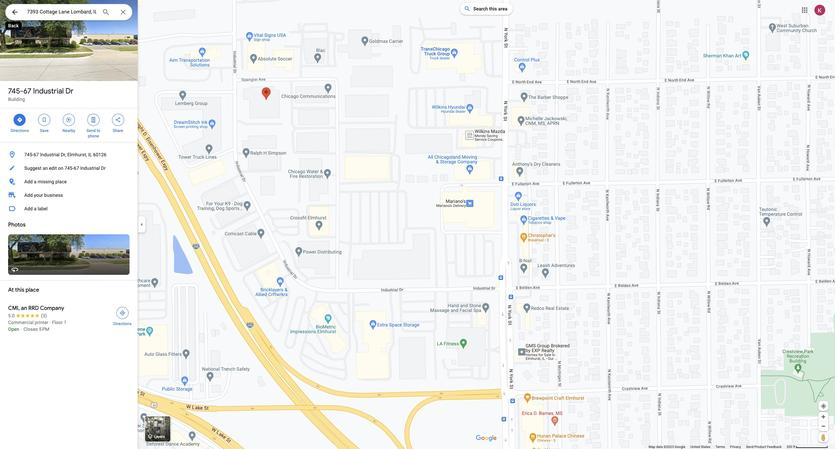 Task type: locate. For each thing, give the bounding box(es) containing it.
1 horizontal spatial send
[[747, 445, 754, 449]]

0 horizontal spatial 745-
[[8, 86, 23, 96]]

67 up building
[[23, 86, 31, 96]]

directions down 'directions' image
[[114, 322, 132, 326]]

product
[[755, 445, 767, 449]]

add inside button
[[24, 179, 33, 184]]

an for cmi,
[[21, 305, 27, 312]]

industrial inside button
[[40, 152, 60, 157]]

dr
[[66, 86, 73, 96], [101, 166, 106, 171]]

1 vertical spatial an
[[21, 305, 27, 312]]

745- right on on the left of the page
[[65, 166, 74, 171]]


[[17, 116, 23, 124]]

send inside button
[[747, 445, 754, 449]]

privacy button
[[731, 445, 742, 449]]

footer
[[649, 445, 787, 449]]

1 add from the top
[[24, 179, 33, 184]]

search this area button
[[460, 3, 513, 15]]

1
[[64, 320, 67, 325]]

 button
[[5, 4, 24, 22]]

an up 5.0 stars 3 reviews image at the left of page
[[21, 305, 27, 312]]

1 vertical spatial dr
[[101, 166, 106, 171]]

1 horizontal spatial this
[[490, 6, 498, 11]]

add a label button
[[0, 202, 138, 215]]

area
[[499, 6, 508, 11]]

place
[[55, 179, 67, 184], [26, 287, 39, 294]]

1 horizontal spatial 745-
[[24, 152, 34, 157]]

an
[[43, 166, 48, 171], [21, 305, 27, 312]]

2 add from the top
[[24, 193, 33, 198]]

send
[[87, 128, 96, 133], [747, 445, 754, 449]]

dr down 60126 at the top of page
[[101, 166, 106, 171]]

layers
[[154, 435, 165, 439]]

None field
[[27, 8, 97, 16]]

send for send to phone
[[87, 128, 96, 133]]

place inside button
[[55, 179, 67, 184]]

0 horizontal spatial 67
[[23, 86, 31, 96]]

67 down 'elmhurst,'
[[74, 166, 79, 171]]

united states
[[691, 445, 711, 449]]

add your business
[[24, 193, 63, 198]]

this left area
[[490, 6, 498, 11]]

0 vertical spatial add
[[24, 179, 33, 184]]

0 horizontal spatial directions
[[11, 128, 29, 133]]

a left the missing
[[34, 179, 36, 184]]

0 horizontal spatial this
[[15, 287, 24, 294]]

send up phone on the top left of page
[[87, 128, 96, 133]]

send left product
[[747, 445, 754, 449]]

1 vertical spatial add
[[24, 193, 33, 198]]

2 horizontal spatial 67
[[74, 166, 79, 171]]

company
[[40, 305, 64, 312]]

feedback
[[768, 445, 782, 449]]

0 horizontal spatial send
[[87, 128, 96, 133]]

this inside button
[[490, 6, 498, 11]]

745- inside 'button'
[[65, 166, 74, 171]]

place up rrd
[[26, 287, 39, 294]]

1 horizontal spatial directions
[[114, 322, 132, 326]]

this
[[490, 6, 498, 11], [15, 287, 24, 294]]

67 inside 'button'
[[74, 166, 79, 171]]

0 vertical spatial 67
[[23, 86, 31, 96]]

a for label
[[34, 206, 36, 211]]

send inside send to phone
[[87, 128, 96, 133]]

a inside button
[[34, 206, 36, 211]]

745- up building
[[8, 86, 23, 96]]

1 horizontal spatial place
[[55, 179, 67, 184]]


[[66, 116, 72, 124]]

il
[[88, 152, 92, 157]]

7393 Cottage Lane Lombard, IL 60148 field
[[5, 4, 132, 20]]

2 a from the top
[[34, 206, 36, 211]]

2 vertical spatial 67
[[74, 166, 79, 171]]

1 vertical spatial send
[[747, 445, 754, 449]]

edit
[[49, 166, 57, 171]]

show street view coverage image
[[819, 432, 829, 442]]

67 inside button
[[34, 152, 39, 157]]

67 inside '745-67 industrial dr building'
[[23, 86, 31, 96]]

an left edit
[[43, 166, 48, 171]]

0 horizontal spatial an
[[21, 305, 27, 312]]

745- up 'suggest'
[[24, 152, 34, 157]]

place down on on the left of the page
[[55, 179, 67, 184]]

add left label
[[24, 206, 33, 211]]

1 vertical spatial 745-
[[24, 152, 34, 157]]

google maps element
[[0, 0, 836, 449]]

privacy
[[731, 445, 742, 449]]

1 horizontal spatial an
[[43, 166, 48, 171]]

industrial down il
[[80, 166, 100, 171]]

elmhurst,
[[67, 152, 87, 157]]

2 vertical spatial 745-
[[65, 166, 74, 171]]

67
[[23, 86, 31, 96], [34, 152, 39, 157], [74, 166, 79, 171]]

rrd
[[28, 305, 39, 312]]

this right at
[[15, 287, 24, 294]]

⋅
[[20, 327, 22, 332]]

2 vertical spatial add
[[24, 206, 33, 211]]

google
[[675, 445, 686, 449]]

0 vertical spatial place
[[55, 179, 67, 184]]

1 a from the top
[[34, 179, 36, 184]]

directions inside button
[[114, 322, 132, 326]]

at
[[8, 287, 14, 294]]

business
[[44, 193, 63, 198]]

industrial up 
[[33, 86, 64, 96]]

add a label
[[24, 206, 48, 211]]

add for add a missing place
[[24, 179, 33, 184]]

this inside 745-67 industrial dr main content
[[15, 287, 24, 294]]

none field inside '7393 cottage lane lombard, il 60148' field
[[27, 8, 97, 16]]

printer
[[35, 320, 48, 325]]

add for add a label
[[24, 206, 33, 211]]


[[11, 7, 19, 17]]

industrial inside '745-67 industrial dr building'
[[33, 86, 64, 96]]


[[115, 116, 121, 124]]

google account: kenny nguyen  
(kenny.nguyen@adept.ai) image
[[815, 5, 826, 15]]

0 vertical spatial this
[[490, 6, 498, 11]]

add
[[24, 179, 33, 184], [24, 193, 33, 198], [24, 206, 33, 211]]

745- inside button
[[24, 152, 34, 157]]

add a missing place
[[24, 179, 67, 184]]

1 vertical spatial 67
[[34, 152, 39, 157]]

1 vertical spatial a
[[34, 206, 36, 211]]

2 horizontal spatial 745-
[[65, 166, 74, 171]]

add left your
[[24, 193, 33, 198]]

67 for dr,
[[34, 152, 39, 157]]

on
[[58, 166, 63, 171]]

a
[[34, 179, 36, 184], [34, 206, 36, 211]]

add inside button
[[24, 206, 33, 211]]

0 vertical spatial send
[[87, 128, 96, 133]]

0 vertical spatial directions
[[11, 128, 29, 133]]

0 vertical spatial an
[[43, 166, 48, 171]]

zoom out image
[[822, 424, 827, 429]]

save
[[40, 128, 49, 133]]

1 horizontal spatial dr
[[101, 166, 106, 171]]

data
[[657, 445, 664, 449]]

a left label
[[34, 206, 36, 211]]

dr,
[[61, 152, 66, 157]]

a inside button
[[34, 179, 36, 184]]

1 vertical spatial place
[[26, 287, 39, 294]]

2 vertical spatial industrial
[[80, 166, 100, 171]]

phone
[[88, 134, 99, 138]]

share
[[113, 128, 123, 133]]

1 vertical spatial this
[[15, 287, 24, 294]]

0 vertical spatial a
[[34, 179, 36, 184]]

add for add your business
[[24, 193, 33, 198]]

0 vertical spatial 745-
[[8, 86, 23, 96]]

745- inside '745-67 industrial dr building'
[[8, 86, 23, 96]]

footer containing map data ©2023 google
[[649, 445, 787, 449]]

1 vertical spatial industrial
[[40, 152, 60, 157]]

directions down 
[[11, 128, 29, 133]]

67 up 'suggest'
[[34, 152, 39, 157]]

directions
[[11, 128, 29, 133], [114, 322, 132, 326]]

map
[[649, 445, 656, 449]]

add down 'suggest'
[[24, 179, 33, 184]]

label
[[38, 206, 48, 211]]


[[41, 116, 47, 124]]

1 vertical spatial directions
[[114, 322, 132, 326]]

1 horizontal spatial 67
[[34, 152, 39, 157]]

dr up 
[[66, 86, 73, 96]]

0 vertical spatial industrial
[[33, 86, 64, 96]]

745-
[[8, 86, 23, 96], [24, 152, 34, 157], [65, 166, 74, 171]]

dr inside '745-67 industrial dr building'
[[66, 86, 73, 96]]

3 add from the top
[[24, 206, 33, 211]]

0 horizontal spatial dr
[[66, 86, 73, 96]]

industrial
[[33, 86, 64, 96], [40, 152, 60, 157], [80, 166, 100, 171]]

directions button
[[109, 305, 136, 327]]

an inside suggest an edit on 745-67 industrial dr 'button'
[[43, 166, 48, 171]]

map data ©2023 google
[[649, 445, 686, 449]]

industrial left dr,
[[40, 152, 60, 157]]

0 vertical spatial dr
[[66, 86, 73, 96]]



Task type: vqa. For each thing, say whether or not it's contained in the screenshot.
Send associated with Send Product Feedback
yes



Task type: describe. For each thing, give the bounding box(es) containing it.
ft
[[794, 445, 796, 449]]

send to phone
[[87, 128, 100, 138]]

commercial
[[8, 320, 34, 325]]

suggest an edit on 745-67 industrial dr
[[24, 166, 106, 171]]

745-67 industrial dr building
[[8, 86, 73, 102]]

©2023
[[664, 445, 675, 449]]

industrial for dr
[[33, 86, 64, 96]]

dr inside 'button'
[[101, 166, 106, 171]]

search
[[474, 6, 489, 11]]

zoom in image
[[822, 414, 827, 419]]

building
[[8, 97, 25, 102]]

search this area
[[474, 6, 508, 11]]

to
[[97, 128, 100, 133]]

60126
[[93, 152, 107, 157]]

send for send product feedback
[[747, 445, 754, 449]]

nearby
[[63, 128, 75, 133]]

your
[[34, 193, 43, 198]]

industrial for dr,
[[40, 152, 60, 157]]


[[90, 116, 97, 124]]

add a missing place button
[[0, 175, 138, 188]]

terms button
[[716, 445, 726, 449]]

5.0
[[8, 313, 15, 319]]

actions for 745-67 industrial dr region
[[0, 108, 138, 142]]

united states button
[[691, 445, 711, 449]]

floor
[[52, 320, 63, 325]]

terms
[[716, 445, 726, 449]]

745-67 industrial dr main content
[[0, 0, 138, 449]]

a for missing
[[34, 179, 36, 184]]

200
[[787, 445, 793, 449]]

0 horizontal spatial place
[[26, 287, 39, 294]]

this for search
[[490, 6, 498, 11]]

send product feedback
[[747, 445, 782, 449]]

745- for dr,
[[24, 152, 34, 157]]

industrial inside 'button'
[[80, 166, 100, 171]]

200 ft button
[[787, 445, 829, 449]]

show your location image
[[821, 403, 828, 409]]

united
[[691, 445, 701, 449]]

at this place
[[8, 287, 39, 294]]

missing
[[38, 179, 54, 184]]

closes
[[24, 327, 38, 332]]

directions image
[[120, 310, 126, 316]]

collapse side panel image
[[138, 221, 146, 228]]

suggest an edit on 745-67 industrial dr button
[[0, 161, 138, 175]]

add your business link
[[0, 188, 138, 202]]

5.0 stars 3 reviews image
[[8, 312, 47, 319]]

photos
[[8, 222, 26, 228]]

commercial printer · floor 1 open ⋅ closes 5 pm
[[8, 320, 67, 332]]

745- for dr
[[8, 86, 23, 96]]

suggest
[[24, 166, 42, 171]]

open
[[8, 327, 19, 332]]

200 ft
[[787, 445, 796, 449]]

footer inside google maps element
[[649, 445, 787, 449]]

5 pm
[[39, 327, 49, 332]]

an for suggest
[[43, 166, 48, 171]]

send product feedback button
[[747, 445, 782, 449]]

this for at
[[15, 287, 24, 294]]

745-67 industrial dr, elmhurst, il 60126 button
[[0, 148, 138, 161]]

 search field
[[5, 4, 132, 22]]

67 for dr
[[23, 86, 31, 96]]

states
[[702, 445, 711, 449]]

cmi,
[[8, 305, 20, 312]]

directions inside actions for 745-67 industrial dr region
[[11, 128, 29, 133]]

·
[[50, 320, 51, 325]]

(3)
[[41, 313, 47, 319]]

745-67 industrial dr, elmhurst, il 60126
[[24, 152, 107, 157]]

cmi, an rrd company
[[8, 305, 64, 312]]



